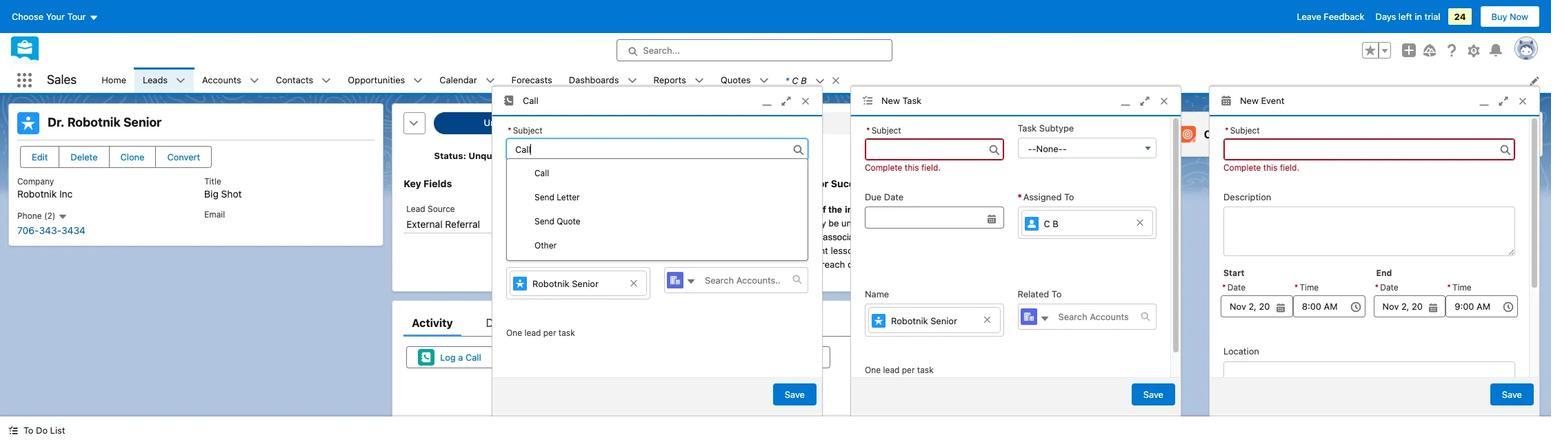 Task type: describe. For each thing, give the bounding box(es) containing it.
0 horizontal spatial b
[[801, 75, 807, 86]]

location
[[1224, 346, 1259, 357]]

forecasts
[[511, 74, 552, 85]]

left inside keep track of the info related to your unqualified leads. your lead may be unqualified if they are not interested in your products or they have left the company associated with the prospect. document lessons learned for future reference save outreach details and contact information
[[1111, 218, 1123, 229]]

senior for new task
[[931, 316, 957, 327]]

inc
[[59, 188, 73, 200]]

(2)
[[44, 211, 55, 221]]

2 they from the left
[[1068, 218, 1086, 229]]

send quote
[[535, 217, 581, 227]]

quotes
[[721, 74, 751, 85]]

leads.
[[982, 205, 1008, 215]]

* inside list item
[[785, 75, 789, 86]]

quotes list item
[[712, 68, 777, 93]]

2 all from the left
[[1126, 405, 1136, 416]]

keep track of the info related to your unqualified leads. your lead may be unqualified if they are not interested in your products or they have left the company associated with the prospect. document lessons learned for future reference save outreach details and contact information
[[768, 205, 1123, 270]]

save button for description
[[1490, 384, 1534, 406]]

contacts link
[[267, 68, 322, 93]]

send letter
[[535, 193, 580, 203]]

group for start
[[1221, 281, 1293, 318]]

fields
[[424, 178, 452, 190]]

guidance
[[768, 178, 813, 190]]

* subject for task subtype
[[866, 125, 901, 136]]

opportunities list item
[[340, 68, 431, 93]]

new task
[[881, 95, 922, 106]]

start
[[1224, 268, 1245, 279]]

save inside keep track of the info related to your unqualified leads. your lead may be unqualified if they are not interested in your products or they have left the company associated with the prospect. document lessons learned for future reference save outreach details and contact information
[[784, 259, 805, 270]]

time for end
[[1452, 283, 1472, 293]]

description
[[1224, 191, 1271, 202]]

task for new task
[[917, 365, 934, 376]]

subject for comments
[[513, 125, 543, 136]]

due
[[865, 191, 882, 202]]

choose your tour button
[[11, 6, 99, 28]]

1 horizontal spatial in
[[1415, 11, 1422, 22]]

success
[[831, 178, 871, 190]]

mark status as complete
[[1021, 151, 1125, 162]]

track
[[793, 205, 815, 215]]

task subtype
[[1018, 122, 1074, 134]]

comments
[[506, 178, 551, 189]]

for inside keep track of the info related to your unqualified leads. your lead may be unqualified if they are not interested in your products or they have left the company associated with the prospect. document lessons learned for future reference save outreach details and contact information
[[900, 245, 912, 256]]

your inside keep track of the info related to your unqualified leads. your lead may be unqualified if they are not interested in your products or they have left the company associated with the prospect. document lessons learned for future reference save outreach details and contact information
[[768, 218, 786, 229]]

0 horizontal spatial status
[[434, 151, 463, 162]]

this for description
[[1263, 162, 1278, 173]]

future
[[914, 245, 940, 256]]

per for new task
[[902, 365, 915, 376]]

one for call
[[506, 328, 522, 339]]

task for call
[[559, 328, 575, 339]]

search... button
[[616, 39, 892, 61]]

this for task subtype
[[905, 162, 919, 173]]

due date
[[865, 191, 904, 202]]

0 vertical spatial call
[[523, 95, 538, 106]]

lead inside keep track of the info related to your unqualified leads. your lead may be unqualified if they are not interested in your products or they have left the company associated with the prospect. document lessons learned for future reference save outreach details and contact information
[[789, 218, 806, 229]]

complete this field. for description
[[1224, 162, 1299, 173]]

unqualified inside "path options" list box
[[484, 117, 531, 128]]

to
[[897, 205, 906, 215]]

opportunities
[[348, 74, 405, 85]]

campaign history (0)
[[1204, 128, 1319, 141]]

home
[[102, 74, 126, 85]]

lessons
[[831, 245, 863, 256]]

a
[[458, 352, 463, 363]]

name for new task
[[865, 289, 889, 300]]

subject for task subtype
[[872, 125, 901, 136]]

complete for description
[[1224, 162, 1261, 173]]

1 they from the left
[[896, 218, 913, 229]]

(0)
[[1303, 128, 1319, 141]]

name for call
[[506, 252, 531, 263]]

lead image
[[17, 112, 39, 134]]

if
[[888, 218, 893, 229]]

shot
[[221, 188, 242, 200]]

convert button
[[155, 146, 212, 168]]

buy now button
[[1480, 6, 1540, 28]]

status inside mark status as complete button
[[1044, 151, 1071, 162]]

activity
[[412, 317, 453, 329]]

one lead per task for call
[[506, 328, 575, 339]]

new for new event
[[1240, 95, 1259, 106]]

mark
[[1021, 151, 1041, 162]]

accounts image
[[1020, 309, 1037, 326]]

robotnik up the delete button
[[67, 115, 121, 130]]

may
[[809, 218, 826, 229]]

1 vertical spatial task
[[1018, 122, 1037, 134]]

* date for end
[[1375, 283, 1398, 293]]

now
[[1510, 11, 1528, 22]]

quote
[[557, 217, 581, 227]]

referral
[[445, 219, 480, 231]]

to inside call dialog
[[698, 252, 708, 263]]

accounts
[[202, 74, 241, 85]]

1 horizontal spatial your
[[999, 218, 1017, 229]]

expand all button
[[1048, 399, 1094, 421]]

subject for description
[[1230, 125, 1260, 136]]

0 horizontal spatial your
[[908, 205, 928, 215]]

refresh • expand all • view all
[[1007, 405, 1136, 416]]

save button inside new task dialog
[[1132, 384, 1175, 406]]

1 all from the left
[[1083, 405, 1093, 416]]

days left in trial
[[1376, 11, 1440, 22]]

trial
[[1425, 11, 1440, 22]]

accounts link
[[194, 68, 249, 93]]

706-
[[17, 225, 39, 236]]

related to for new task
[[1018, 289, 1062, 300]]

text default image inside calendar list item
[[485, 76, 495, 86]]

text default image inside list item
[[831, 76, 841, 85]]

text default image inside 'leads' list item
[[176, 76, 186, 86]]

field. for description
[[1280, 162, 1299, 173]]

2 - from the left
[[1032, 144, 1036, 155]]

leads link
[[135, 68, 176, 93]]

feedback
[[1324, 11, 1365, 22]]

event
[[1261, 95, 1284, 106]]

have
[[1088, 218, 1108, 229]]

--none-- button
[[1018, 138, 1157, 159]]

dashboards link
[[561, 68, 627, 93]]

big
[[204, 188, 219, 200]]

senior for call
[[572, 279, 599, 290]]

phone (2) button
[[17, 211, 67, 222]]

robotnik inside new task dialog
[[891, 316, 928, 327]]

delete
[[71, 152, 98, 163]]

1 horizontal spatial the
[[828, 205, 842, 215]]

complete for task subtype
[[865, 162, 902, 173]]

robotnik senior for new task
[[891, 316, 957, 327]]

date inside new task dialog
[[884, 191, 904, 202]]

save for call
[[785, 389, 805, 400]]

--none--
[[1028, 144, 1067, 155]]

Description text field
[[1224, 207, 1515, 257]]

external
[[406, 219, 443, 231]]

text default image inside opportunities list item
[[413, 76, 423, 86]]

letter
[[557, 193, 580, 203]]

per for call
[[543, 328, 556, 339]]

to do list
[[23, 426, 65, 437]]

one for new task
[[865, 365, 881, 376]]

1 vertical spatial unqualified
[[468, 151, 520, 162]]

be
[[829, 218, 839, 229]]

text default image inside the reports list item
[[694, 76, 704, 86]]

list item containing *
[[777, 68, 847, 93]]

home link
[[93, 68, 135, 93]]

information
[[932, 259, 980, 270]]

text default image inside contacts "list item"
[[322, 76, 331, 86]]

forecasts link
[[503, 68, 561, 93]]

:
[[463, 151, 466, 162]]

associated
[[823, 232, 867, 243]]

choose your tour
[[12, 11, 86, 22]]

leave feedback link
[[1297, 11, 1365, 22]]

lead for new task
[[883, 365, 900, 376]]

0 horizontal spatial senior
[[123, 115, 162, 130]]

0 horizontal spatial task
[[902, 95, 922, 106]]

time for start
[[1300, 283, 1319, 293]]

* time for start
[[1294, 283, 1319, 293]]

accounts list item
[[194, 68, 267, 93]]

text default image inside quotes list item
[[759, 76, 769, 86]]



Task type: vqa. For each thing, say whether or not it's contained in the screenshot.
text default icon associated with Accounts
no



Task type: locate. For each thing, give the bounding box(es) containing it.
0 vertical spatial your
[[46, 11, 65, 22]]

1 horizontal spatial senior
[[572, 279, 599, 290]]

0 horizontal spatial related to
[[664, 252, 708, 263]]

2 horizontal spatial lead
[[883, 365, 900, 376]]

robotnik senior link for new task
[[868, 308, 1000, 334]]

lead
[[406, 204, 425, 214]]

this up to
[[905, 162, 919, 173]]

search...
[[643, 45, 680, 56]]

1 save button from the left
[[773, 384, 817, 406]]

1 horizontal spatial c
[[1044, 218, 1050, 229]]

robotnik inside company robotnik inc
[[17, 188, 57, 200]]

1 horizontal spatial complete
[[1085, 151, 1125, 162]]

robotnik senior link down other
[[510, 271, 647, 297]]

subject inside 'new event' dialog
[[1230, 125, 1260, 136]]

related to text field inside call dialog
[[697, 268, 792, 293]]

complete this field. up due date
[[865, 162, 941, 173]]

0 vertical spatial related to
[[664, 252, 708, 263]]

1 vertical spatial your
[[999, 218, 1017, 229]]

and
[[878, 259, 894, 270]]

company
[[783, 232, 820, 243]]

calendar link
[[431, 68, 485, 93]]

date down 'end'
[[1380, 283, 1398, 293]]

tour
[[67, 11, 86, 22]]

date up to
[[884, 191, 904, 202]]

1 - from the left
[[1028, 144, 1032, 155]]

0 vertical spatial in
[[1415, 11, 1422, 22]]

senior up clone
[[123, 115, 162, 130]]

this inside 'new event' dialog
[[1263, 162, 1278, 173]]

document
[[784, 245, 828, 256]]

contacts
[[276, 74, 313, 85]]

key
[[404, 178, 421, 190]]

one lead per task for new task
[[865, 365, 934, 376]]

2 save button from the left
[[1132, 384, 1175, 406]]

None text field
[[506, 138, 808, 160], [865, 138, 1004, 160], [1224, 138, 1515, 160], [865, 207, 1004, 229], [1221, 296, 1293, 318], [1374, 296, 1446, 318], [1446, 296, 1518, 318], [506, 138, 808, 160], [865, 138, 1004, 160], [1224, 138, 1515, 160], [865, 207, 1004, 229], [1221, 296, 1293, 318], [1374, 296, 1446, 318], [1446, 296, 1518, 318]]

2 vertical spatial senior
[[931, 316, 957, 327]]

1 vertical spatial task
[[917, 365, 934, 376]]

choose
[[12, 11, 44, 22]]

list
[[50, 426, 65, 437]]

they right "if"
[[896, 218, 913, 229]]

* date for start
[[1222, 283, 1246, 293]]

unqualified up "status : unqualified"
[[484, 117, 531, 128]]

name inside call dialog
[[506, 252, 531, 263]]

related up accounts image
[[664, 252, 696, 263]]

end
[[1376, 268, 1392, 279]]

1 vertical spatial c
[[1044, 218, 1050, 229]]

0 horizontal spatial date
[[884, 191, 904, 202]]

0 horizontal spatial * subject
[[508, 125, 543, 136]]

your down "keep"
[[768, 218, 786, 229]]

complete
[[1085, 151, 1125, 162], [865, 162, 902, 173], [1224, 162, 1261, 173]]

leave
[[1297, 11, 1321, 22]]

lead inside new task dialog
[[883, 365, 900, 376]]

list box inside call dialog
[[506, 158, 808, 261]]

1 vertical spatial one lead per task
[[865, 365, 934, 376]]

1 vertical spatial related to text field
[[1050, 305, 1141, 330]]

senior
[[123, 115, 162, 130], [572, 279, 599, 290], [931, 316, 957, 327]]

in left trial on the right
[[1415, 11, 1422, 22]]

1 horizontal spatial field.
[[1280, 162, 1299, 173]]

2 this from the left
[[1263, 162, 1278, 173]]

0 vertical spatial per
[[543, 328, 556, 339]]

none-
[[1036, 144, 1063, 155]]

3 subject from the left
[[1230, 125, 1260, 136]]

save button inside 'new event' dialog
[[1490, 384, 1534, 406]]

accounts image
[[667, 272, 683, 289]]

robotnik senior link down the contact
[[868, 308, 1000, 334]]

delete button
[[59, 146, 109, 168]]

call inside button
[[465, 352, 481, 363]]

2 vertical spatial call
[[465, 352, 481, 363]]

field. down history
[[1280, 162, 1299, 173]]

- left none-
[[1028, 144, 1032, 155]]

robotnik down other
[[532, 279, 569, 290]]

1 horizontal spatial new
[[1240, 95, 1259, 106]]

0 horizontal spatial complete
[[865, 162, 902, 173]]

0 horizontal spatial your
[[46, 11, 65, 22]]

1 vertical spatial for
[[900, 245, 912, 256]]

robotnik
[[67, 115, 121, 130], [17, 188, 57, 200], [532, 279, 569, 290], [891, 316, 928, 327]]

clone
[[120, 152, 144, 163]]

unqualified down info
[[841, 218, 886, 229]]

history
[[1261, 128, 1300, 141]]

senior inside call dialog
[[572, 279, 599, 290]]

send up other
[[535, 217, 554, 227]]

tab list containing activity
[[404, 309, 1137, 337]]

calendar
[[440, 74, 477, 85]]

1 this from the left
[[905, 162, 919, 173]]

for up of
[[815, 178, 829, 190]]

0 horizontal spatial this
[[905, 162, 919, 173]]

1 horizontal spatial * date
[[1375, 283, 1398, 293]]

left
[[1399, 11, 1412, 22], [1111, 218, 1123, 229]]

call dialog
[[492, 86, 823, 417]]

per
[[543, 328, 556, 339], [902, 365, 915, 376]]

robotnik down the contact
[[891, 316, 928, 327]]

* time for end
[[1447, 283, 1472, 293]]

related to text field for new task
[[1050, 305, 1141, 330]]

subject down new event
[[1230, 125, 1260, 136]]

1 vertical spatial one
[[865, 365, 881, 376]]

leads list item
[[135, 68, 194, 93]]

edit button
[[20, 146, 60, 168]]

this down campaign history (0)
[[1263, 162, 1278, 173]]

save for new event
[[1502, 389, 1522, 400]]

buy now
[[1491, 11, 1528, 22]]

calendar list item
[[431, 68, 503, 93]]

* subject down new event
[[1225, 125, 1260, 136]]

0 horizontal spatial * date
[[1222, 283, 1246, 293]]

0 vertical spatial b
[[801, 75, 807, 86]]

c inside new task dialog
[[1044, 218, 1050, 229]]

senior down information
[[931, 316, 957, 327]]

complete this field. for task subtype
[[865, 162, 941, 173]]

log
[[440, 352, 456, 363]]

0 vertical spatial robotnik senior link
[[510, 271, 647, 297]]

* date down 'end'
[[1375, 283, 1398, 293]]

343-
[[39, 225, 61, 236]]

save inside new task dialog
[[1143, 389, 1164, 400]]

your left tour on the top of page
[[46, 11, 65, 22]]

1 horizontal spatial they
[[1068, 218, 1086, 229]]

guidance for success
[[768, 178, 871, 190]]

related to for call
[[664, 252, 708, 263]]

all right 'expand'
[[1083, 405, 1093, 416]]

sales
[[47, 73, 77, 87]]

date down start
[[1227, 283, 1246, 293]]

list box
[[506, 158, 808, 261]]

per inside call dialog
[[543, 328, 556, 339]]

subject down forecasts link
[[513, 125, 543, 136]]

details
[[486, 317, 520, 329]]

lead for call
[[525, 328, 541, 339]]

days
[[1376, 11, 1396, 22]]

the down "if"
[[888, 232, 901, 243]]

* subject inside call dialog
[[508, 125, 543, 136]]

related to text field right accounts icon
[[1050, 305, 1141, 330]]

1 horizontal spatial task
[[917, 365, 934, 376]]

related to inside new task dialog
[[1018, 289, 1062, 300]]

0 horizontal spatial the
[[768, 232, 780, 243]]

field. for task subtype
[[921, 162, 941, 173]]

new event dialog
[[1209, 86, 1540, 445]]

text default image inside the to do list button
[[8, 426, 18, 436]]

2 horizontal spatial senior
[[931, 316, 957, 327]]

leads
[[143, 74, 168, 85]]

None text field
[[1293, 296, 1365, 318]]

0 horizontal spatial unqualified
[[841, 218, 886, 229]]

2 * date from the left
[[1375, 283, 1398, 293]]

text default image inside phone (2) dropdown button
[[58, 212, 67, 222]]

phone
[[17, 211, 42, 221]]

1 horizontal spatial one
[[865, 365, 881, 376]]

date for start
[[1227, 283, 1246, 293]]

name up "details"
[[506, 252, 531, 263]]

1 horizontal spatial * time
[[1447, 283, 1472, 293]]

1 horizontal spatial unqualified
[[931, 205, 980, 215]]

unqualified
[[484, 117, 531, 128], [468, 151, 520, 162]]

* subject inside 'new event' dialog
[[1225, 125, 1260, 136]]

reports list item
[[645, 68, 712, 93]]

list
[[93, 68, 1551, 93]]

complete up due date
[[865, 162, 902, 173]]

mark status as complete button
[[994, 146, 1137, 168]]

one inside call dialog
[[506, 328, 522, 339]]

log a call button
[[406, 347, 493, 369]]

0 vertical spatial robotnik senior
[[532, 279, 599, 290]]

Location text field
[[1224, 362, 1515, 387]]

your inside popup button
[[46, 11, 65, 22]]

one lead per task inside new task dialog
[[865, 365, 934, 376]]

details
[[848, 259, 876, 270]]

2 * subject from the left
[[866, 125, 901, 136]]

3 save button from the left
[[1490, 384, 1534, 406]]

0 vertical spatial one lead per task
[[506, 328, 575, 339]]

- down task subtype
[[1032, 144, 1036, 155]]

details link
[[486, 309, 520, 337]]

related up accounts icon
[[1018, 289, 1049, 300]]

tab list
[[404, 309, 1137, 337]]

save button inside call dialog
[[773, 384, 817, 406]]

save for new task
[[1143, 389, 1164, 400]]

send for send quote
[[535, 217, 554, 227]]

source
[[428, 204, 455, 214]]

Comments text field
[[506, 193, 808, 243]]

1 send from the top
[[535, 193, 554, 203]]

1 horizontal spatial related to
[[1018, 289, 1062, 300]]

dashboards
[[569, 74, 619, 85]]

0 horizontal spatial in
[[990, 218, 997, 229]]

new task dialog
[[850, 86, 1181, 417]]

0 horizontal spatial name
[[506, 252, 531, 263]]

left right days
[[1399, 11, 1412, 22]]

save inside call dialog
[[785, 389, 805, 400]]

of
[[817, 205, 826, 215]]

complete inside mark status as complete button
[[1085, 151, 1125, 162]]

0 vertical spatial task
[[902, 95, 922, 106]]

field. up the not
[[921, 162, 941, 173]]

related inside call dialog
[[664, 252, 696, 263]]

call down forecasts link
[[523, 95, 538, 106]]

refresh button
[[1006, 399, 1039, 421]]

subject inside call dialog
[[513, 125, 543, 136]]

send for send letter
[[535, 193, 554, 203]]

1 vertical spatial in
[[990, 218, 997, 229]]

related for call
[[664, 252, 696, 263]]

convert
[[167, 152, 200, 163]]

subject
[[513, 125, 543, 136], [872, 125, 901, 136], [1230, 125, 1260, 136]]

robotnik senior inside new task dialog
[[891, 316, 957, 327]]

* subject
[[508, 125, 543, 136], [866, 125, 901, 136], [1225, 125, 1260, 136]]

0 horizontal spatial * time
[[1294, 283, 1319, 293]]

1 * time from the left
[[1294, 283, 1319, 293]]

0 horizontal spatial all
[[1083, 405, 1093, 416]]

buy
[[1491, 11, 1507, 22]]

subtype
[[1039, 122, 1074, 134]]

robotnik inside call dialog
[[532, 279, 569, 290]]

0 vertical spatial name
[[506, 252, 531, 263]]

1 horizontal spatial •
[[1096, 405, 1100, 416]]

senior inside new task dialog
[[931, 316, 957, 327]]

new for new task
[[881, 95, 900, 106]]

robotnik senior inside call dialog
[[532, 279, 599, 290]]

1 vertical spatial unqualified
[[841, 218, 886, 229]]

dr. robotnik senior
[[48, 115, 162, 130]]

0 horizontal spatial they
[[896, 218, 913, 229]]

to
[[1064, 191, 1074, 202], [698, 252, 708, 263], [1052, 289, 1062, 300], [23, 426, 33, 437]]

• left 'expand'
[[1042, 405, 1046, 416]]

reports
[[653, 74, 686, 85]]

path options list box
[[434, 112, 1137, 134]]

0 horizontal spatial save button
[[773, 384, 817, 406]]

one inside new task dialog
[[865, 365, 881, 376]]

0 horizontal spatial robotnik senior link
[[510, 271, 647, 297]]

1 horizontal spatial robotnik senior
[[891, 316, 957, 327]]

your down the leads.
[[999, 218, 1017, 229]]

one lead per task inside call dialog
[[506, 328, 575, 339]]

- left as
[[1063, 144, 1067, 155]]

1 vertical spatial your
[[768, 218, 786, 229]]

1 new from the left
[[881, 95, 900, 106]]

1 horizontal spatial * subject
[[866, 125, 901, 136]]

send down comments
[[535, 193, 554, 203]]

0 horizontal spatial for
[[815, 178, 829, 190]]

robotnik senior link for call
[[510, 271, 647, 297]]

group down start
[[1221, 281, 1293, 318]]

text default image
[[176, 76, 186, 86], [249, 76, 259, 86], [322, 76, 331, 86], [413, 76, 423, 86], [694, 76, 704, 86], [815, 76, 825, 86], [792, 275, 802, 285], [1141, 312, 1150, 322], [1040, 314, 1049, 324], [8, 426, 18, 436]]

group down 'end'
[[1374, 281, 1446, 318]]

text default image inside accounts list item
[[249, 76, 259, 86]]

save button for comments
[[773, 384, 817, 406]]

* subject for description
[[1225, 125, 1260, 136]]

2 subject from the left
[[872, 125, 901, 136]]

left right have
[[1111, 218, 1123, 229]]

quotes link
[[712, 68, 759, 93]]

dashboards list item
[[561, 68, 645, 93]]

0 vertical spatial for
[[815, 178, 829, 190]]

c b
[[1044, 218, 1059, 229]]

task inside call dialog
[[559, 328, 575, 339]]

the left company at the bottom right of page
[[768, 232, 780, 243]]

related to inside call dialog
[[664, 252, 708, 263]]

related to text field inside new task dialog
[[1050, 305, 1141, 330]]

2 horizontal spatial save button
[[1490, 384, 1534, 406]]

complete up description at the top right of the page
[[1224, 162, 1261, 173]]

1 time from the left
[[1300, 283, 1319, 293]]

leave feedback
[[1297, 11, 1365, 22]]

complete this field. up description at the top right of the page
[[1224, 162, 1299, 173]]

1 field. from the left
[[921, 162, 941, 173]]

status left as
[[1044, 151, 1071, 162]]

1 horizontal spatial for
[[900, 245, 912, 256]]

* subject for comments
[[508, 125, 543, 136]]

1 horizontal spatial save button
[[1132, 384, 1175, 406]]

2 new from the left
[[1240, 95, 1259, 106]]

* date down start
[[1222, 283, 1246, 293]]

group for end
[[1374, 281, 1446, 318]]

assigned to
[[1023, 191, 1074, 202]]

company
[[17, 177, 54, 187]]

all right view
[[1126, 405, 1136, 416]]

subject down new task
[[872, 125, 901, 136]]

related to text field for call
[[697, 268, 792, 293]]

0 horizontal spatial •
[[1042, 405, 1046, 416]]

related to up accounts icon
[[1018, 289, 1062, 300]]

subject inside new task dialog
[[872, 125, 901, 136]]

outreach
[[807, 259, 845, 270]]

related to text field down document on the bottom right
[[697, 268, 792, 293]]

c up "path options" list box
[[792, 75, 798, 86]]

related for new task
[[1018, 289, 1049, 300]]

1 horizontal spatial b
[[1053, 218, 1059, 229]]

* subject down new task
[[866, 125, 901, 136]]

all
[[1083, 405, 1093, 416], [1126, 405, 1136, 416]]

text default image inside call dialog
[[792, 275, 802, 285]]

0 horizontal spatial lead
[[525, 328, 541, 339]]

this inside new task dialog
[[905, 162, 919, 173]]

Related To text field
[[697, 268, 792, 293], [1050, 305, 1141, 330]]

c left the or
[[1044, 218, 1050, 229]]

products
[[1020, 218, 1055, 229]]

b down the "assigned to"
[[1053, 218, 1059, 229]]

2 horizontal spatial * subject
[[1225, 125, 1260, 136]]

1 vertical spatial b
[[1053, 218, 1059, 229]]

1 vertical spatial call
[[535, 169, 549, 179]]

0 vertical spatial related to text field
[[697, 268, 792, 293]]

• left view
[[1096, 405, 1100, 416]]

field. inside 'new event' dialog
[[1280, 162, 1299, 173]]

text default image inside dashboards "list item"
[[627, 76, 637, 86]]

name down and
[[865, 289, 889, 300]]

* c b
[[785, 75, 807, 86]]

complete this field. inside 'new event' dialog
[[1224, 162, 1299, 173]]

log a call
[[440, 352, 481, 363]]

the right of
[[828, 205, 842, 215]]

1 horizontal spatial left
[[1399, 11, 1412, 22]]

0 vertical spatial task
[[559, 328, 575, 339]]

they right the or
[[1068, 218, 1086, 229]]

unqualified right :
[[468, 151, 520, 162]]

0 horizontal spatial related to text field
[[697, 268, 792, 293]]

1 vertical spatial left
[[1111, 218, 1123, 229]]

name inside new task dialog
[[865, 289, 889, 300]]

call right the a
[[465, 352, 481, 363]]

as
[[1073, 151, 1083, 162]]

1 subject from the left
[[513, 125, 543, 136]]

1 horizontal spatial lead
[[789, 218, 806, 229]]

save inside 'new event' dialog
[[1502, 389, 1522, 400]]

1 horizontal spatial per
[[902, 365, 915, 376]]

b up "path options" list box
[[801, 75, 807, 86]]

0 horizontal spatial complete this field.
[[865, 162, 941, 173]]

b inside new task dialog
[[1053, 218, 1059, 229]]

0 vertical spatial c
[[792, 75, 798, 86]]

0 horizontal spatial subject
[[513, 125, 543, 136]]

0 vertical spatial lead
[[789, 218, 806, 229]]

0 vertical spatial one
[[506, 328, 522, 339]]

2 time from the left
[[1452, 283, 1472, 293]]

3 - from the left
[[1063, 144, 1067, 155]]

1 vertical spatial name
[[865, 289, 889, 300]]

1 horizontal spatial complete this field.
[[1224, 162, 1299, 173]]

robotnik senior down other
[[532, 279, 599, 290]]

in down the leads.
[[990, 218, 997, 229]]

per inside new task dialog
[[902, 365, 915, 376]]

unqualified up the interested
[[931, 205, 980, 215]]

unqualified
[[931, 205, 980, 215], [841, 218, 886, 229]]

do
[[36, 426, 48, 437]]

to inside button
[[23, 426, 33, 437]]

call up the "send letter"
[[535, 169, 549, 179]]

group
[[1362, 42, 1391, 59], [1221, 281, 1293, 318], [1374, 281, 1446, 318]]

related to up accounts image
[[664, 252, 708, 263]]

group down days
[[1362, 42, 1391, 59]]

2 send from the top
[[535, 217, 554, 227]]

robotnik senior link inside call dialog
[[510, 271, 647, 297]]

assigned
[[1023, 191, 1062, 202]]

key fields
[[404, 178, 452, 190]]

complete this field. inside new task dialog
[[865, 162, 941, 173]]

1 vertical spatial senior
[[572, 279, 599, 290]]

2 • from the left
[[1096, 405, 1100, 416]]

1 horizontal spatial one lead per task
[[865, 365, 934, 376]]

2 field. from the left
[[1280, 162, 1299, 173]]

list box containing call
[[506, 158, 808, 261]]

0 vertical spatial unqualified
[[931, 205, 980, 215]]

one lead per task
[[506, 328, 575, 339], [865, 365, 934, 376]]

1 complete this field. from the left
[[865, 162, 941, 173]]

date for end
[[1380, 283, 1398, 293]]

1 horizontal spatial name
[[865, 289, 889, 300]]

0 horizontal spatial time
[[1300, 283, 1319, 293]]

contacts list item
[[267, 68, 340, 93]]

your up are
[[908, 205, 928, 215]]

lead inside call dialog
[[525, 328, 541, 339]]

title big shot
[[204, 177, 242, 200]]

email
[[204, 210, 225, 220]]

0 horizontal spatial one lead per task
[[506, 328, 575, 339]]

* subject inside new task dialog
[[866, 125, 901, 136]]

* inside call dialog
[[508, 125, 512, 136]]

list containing home
[[93, 68, 1551, 93]]

are
[[916, 218, 929, 229]]

1 * date from the left
[[1222, 283, 1246, 293]]

706-343-3434
[[17, 225, 86, 236]]

robotnik down company at the top
[[17, 188, 57, 200]]

1 horizontal spatial your
[[768, 218, 786, 229]]

robotnik senior down the contact
[[891, 316, 957, 327]]

related inside new task dialog
[[1018, 289, 1049, 300]]

for up the contact
[[900, 245, 912, 256]]

2 * time from the left
[[1447, 283, 1472, 293]]

robotnik senior link
[[510, 271, 647, 297], [868, 308, 1000, 334]]

save
[[784, 259, 805, 270], [785, 389, 805, 400], [1143, 389, 1164, 400], [1502, 389, 1522, 400]]

in inside keep track of the info related to your unqualified leads. your lead may be unqualified if they are not interested in your products or they have left the company associated with the prospect. document lessons learned for future reference save outreach details and contact information
[[990, 218, 997, 229]]

2 horizontal spatial the
[[888, 232, 901, 243]]

complete inside new task dialog
[[865, 162, 902, 173]]

task inside dialog
[[917, 365, 934, 376]]

1 vertical spatial robotnik senior
[[891, 316, 957, 327]]

text default image
[[831, 76, 841, 85], [485, 76, 495, 86], [627, 76, 637, 86], [759, 76, 769, 86], [1519, 127, 1529, 136], [58, 212, 67, 222], [686, 277, 696, 287]]

complete right as
[[1085, 151, 1125, 162]]

robotnik senior for call
[[532, 279, 599, 290]]

* subject down forecasts link
[[508, 125, 543, 136]]

unqualified link
[[441, 112, 572, 134]]

complete inside 'new event' dialog
[[1224, 162, 1261, 173]]

1 * subject from the left
[[508, 125, 543, 136]]

campaign
[[1204, 128, 1258, 141]]

senior down quote
[[572, 279, 599, 290]]

list item
[[777, 68, 847, 93]]

c inside list item
[[792, 75, 798, 86]]

1 • from the left
[[1042, 405, 1046, 416]]

0 vertical spatial left
[[1399, 11, 1412, 22]]

2 horizontal spatial subject
[[1230, 125, 1260, 136]]

0 horizontal spatial c
[[792, 75, 798, 86]]

1 horizontal spatial task
[[1018, 122, 1037, 134]]

field. inside new task dialog
[[921, 162, 941, 173]]

call
[[523, 95, 538, 106], [535, 169, 549, 179], [465, 352, 481, 363]]

3 * subject from the left
[[1225, 125, 1260, 136]]

2 complete this field. from the left
[[1224, 162, 1299, 173]]

status up fields
[[434, 151, 463, 162]]

0 vertical spatial send
[[535, 193, 554, 203]]



